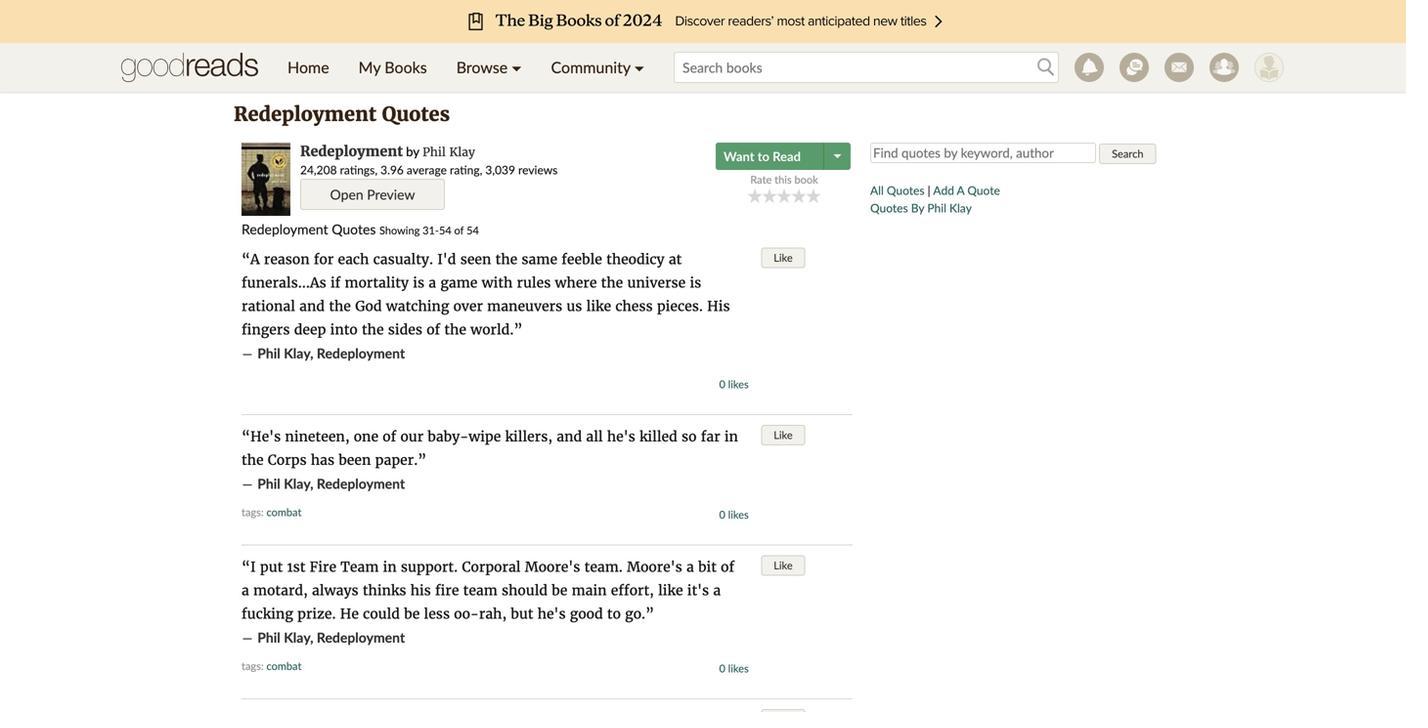 Task type: vqa. For each thing, say whether or not it's contained in the screenshot.
13,494
no



Task type: locate. For each thing, give the bounding box(es) containing it.
my books link
[[344, 43, 442, 92]]

0 horizontal spatial and
[[299, 542, 325, 560]]

books
[[385, 58, 427, 77]]

the down over
[[444, 566, 466, 583]]

"a
[[242, 495, 260, 513]]

is
[[413, 519, 424, 536], [690, 519, 701, 536]]

0 horizontal spatial quotes
[[332, 465, 376, 482]]

of left our
[[383, 673, 396, 690]]

rate
[[750, 418, 772, 431]]

0 vertical spatial quotes
[[382, 347, 450, 371]]

1 vertical spatial of
[[427, 566, 440, 583]]

chess
[[615, 542, 653, 560]]

▾ right browse
[[512, 58, 522, 77]]

in
[[724, 673, 738, 690]]

1 54 from the left
[[439, 468, 452, 482]]

Find quotes by keyword, author text field
[[870, 387, 1096, 408]]

with
[[482, 519, 513, 536]]

0 vertical spatial of
[[454, 468, 464, 482]]

of right 31-
[[454, 468, 464, 482]]

his
[[707, 542, 730, 560]]

▾ for community ▾
[[634, 58, 644, 77]]

0 vertical spatial and
[[299, 542, 325, 560]]

rules
[[517, 519, 551, 536]]

and
[[299, 542, 325, 560], [557, 673, 582, 690]]

sam green image
[[1255, 53, 1284, 82]]

each
[[338, 495, 369, 513]]

None submit
[[1099, 388, 1156, 409]]

sides
[[388, 566, 422, 583]]

and inside the "he's nineteen, one of our baby-wipe killers, and all he's killed so far in the corps has been paper."
[[557, 673, 582, 690]]

average
[[407, 407, 447, 421]]

notifications image
[[1075, 53, 1104, 82]]

of
[[454, 468, 464, 482], [427, 566, 440, 583], [383, 673, 396, 690]]

54
[[439, 468, 452, 482], [467, 468, 479, 482]]

2 horizontal spatial of
[[454, 468, 464, 482]]

―
[[242, 590, 253, 607]]

far
[[701, 673, 720, 690]]

us
[[567, 542, 582, 560]]

book
[[794, 418, 818, 431]]

2 vertical spatial of
[[383, 673, 396, 690]]

quotes up the 'each'
[[332, 465, 376, 482]]

redeployment down into
[[317, 590, 405, 606]]

0 horizontal spatial ▾
[[512, 58, 522, 77]]

1 horizontal spatial and
[[557, 673, 582, 690]]

browse
[[456, 58, 508, 77]]

0 horizontal spatial is
[[413, 519, 424, 536]]

rate this book
[[750, 418, 818, 431]]

1 vertical spatial and
[[557, 673, 582, 690]]

community ▾
[[551, 58, 644, 77]]

1 horizontal spatial quotes
[[382, 347, 450, 371]]

the inside the "he's nineteen, one of our baby-wipe killers, and all he's killed so far in the corps has been paper."
[[242, 696, 264, 713]]

54 up the i'd
[[439, 468, 452, 482]]

world."
[[471, 566, 523, 583]]

over
[[453, 542, 483, 560]]

has
[[311, 696, 335, 713]]

1 horizontal spatial 54
[[467, 468, 479, 482]]

is left a
[[413, 519, 424, 536]]

nineteen,
[[285, 673, 350, 690]]

the
[[495, 495, 518, 513], [601, 519, 623, 536], [329, 542, 351, 560], [362, 566, 384, 583], [444, 566, 466, 583], [242, 696, 264, 713]]

0 horizontal spatial 54
[[439, 468, 452, 482]]

redeployment quotes showing 31-54 of 54
[[242, 465, 479, 482]]

deep
[[294, 566, 326, 583]]

the down "he's
[[242, 696, 264, 713]]

quotes
[[382, 347, 450, 371], [332, 465, 376, 482]]

redeployment up reason
[[242, 465, 328, 482]]

▾ inside popup button
[[634, 58, 644, 77]]

2 ▾ from the left
[[634, 58, 644, 77]]

and left all
[[557, 673, 582, 690]]

universe
[[627, 519, 686, 536]]

1 horizontal spatial ▾
[[634, 58, 644, 77]]

1 horizontal spatial is
[[690, 519, 701, 536]]

open preview link
[[300, 423, 445, 455]]

redeployment for redeployment quotes
[[234, 347, 377, 371]]

funerals...as
[[242, 519, 326, 536]]

theodicy
[[606, 495, 665, 513]]

▾ inside dropdown button
[[512, 58, 522, 77]]

▾ right community
[[634, 58, 644, 77]]

"he's nineteen, one of our baby-wipe killers, and all he's killed so far in the corps has been paper."
[[242, 673, 738, 713]]

is up pieces.
[[690, 519, 701, 536]]

2 vertical spatial redeployment
[[317, 590, 405, 606]]

and inside "a reason for each casualty. i'd seen the same feeble theodicy at funerals...as if mortality is a game with rules where the universe is rational and the god watching over maneuvers us like chess pieces. his fingers deep into the sides of the world." ― phil klay, redeployment
[[299, 542, 325, 560]]

54 up seen
[[467, 468, 479, 482]]

1 ▾ from the left
[[512, 58, 522, 77]]

3,039
[[485, 407, 515, 421]]

1 vertical spatial redeployment
[[242, 465, 328, 482]]

0 horizontal spatial of
[[383, 673, 396, 690]]

browse ▾
[[456, 58, 522, 77]]

advertisement element
[[229, 88, 1177, 332]]

Search for books to add to your shelves search field
[[674, 52, 1059, 83]]

reviews
[[518, 407, 558, 421]]

killed
[[639, 673, 678, 690]]

of right sides
[[427, 566, 440, 583]]

same
[[522, 495, 557, 513]]

redeployment up 24,208
[[234, 347, 377, 371]]

"a reason for each casualty. i'd seen the same feeble theodicy at funerals...as if mortality is a game with rules where the universe is rational and the god watching over maneuvers us like chess pieces. his fingers deep into the sides of the world." ― phil klay, redeployment
[[242, 495, 730, 607]]

1 is from the left
[[413, 519, 424, 536]]

and up deep
[[299, 542, 325, 560]]

corps
[[268, 696, 307, 713]]

redeployment inside "a reason for each casualty. i'd seen the same feeble theodicy at funerals...as if mortality is a game with rules where the universe is rational and the god watching over maneuvers us like chess pieces. his fingers deep into the sides of the world." ― phil klay, redeployment
[[317, 590, 405, 606]]

2 is from the left
[[690, 519, 701, 536]]

of inside the "he's nineteen, one of our baby-wipe killers, and all he's killed so far in the corps has been paper."
[[383, 673, 396, 690]]

redeployment
[[234, 347, 377, 371], [242, 465, 328, 482], [317, 590, 405, 606]]

god
[[355, 542, 382, 560]]

phil
[[257, 590, 280, 606]]

menu
[[273, 43, 659, 92]]

1 vertical spatial quotes
[[332, 465, 376, 482]]

been
[[339, 696, 371, 713]]

into
[[330, 566, 358, 583]]

quotes up the average
[[382, 347, 450, 371]]

redeployment for redeployment quotes showing 31-54 of 54
[[242, 465, 328, 482]]

1 horizontal spatial of
[[427, 566, 440, 583]]

redeployment image
[[242, 387, 290, 461]]

▾
[[512, 58, 522, 77], [634, 58, 644, 77]]

one
[[354, 673, 379, 690]]

0 vertical spatial redeployment
[[234, 347, 377, 371]]

browse ▾ button
[[442, 43, 536, 92]]



Task type: describe. For each thing, give the bounding box(es) containing it.
feeble
[[562, 495, 602, 513]]

all
[[586, 673, 603, 690]]

24,208
[[300, 407, 337, 421]]

rational
[[242, 542, 295, 560]]

for
[[314, 495, 334, 513]]

a
[[429, 519, 436, 536]]

of inside redeployment quotes showing 31-54 of 54
[[454, 468, 464, 482]]

baby-
[[428, 673, 469, 690]]

menu containing home
[[273, 43, 659, 92]]

this
[[775, 418, 792, 431]]

my books
[[359, 58, 427, 77]]

the down god
[[362, 566, 384, 583]]

my group discussions image
[[1120, 53, 1149, 82]]

maneuvers
[[487, 542, 562, 560]]

community ▾ button
[[536, 43, 659, 92]]

klay,
[[284, 590, 313, 606]]

watching
[[386, 542, 449, 560]]

redeployment link
[[317, 590, 405, 606]]

quotes for redeployment quotes
[[382, 347, 450, 371]]

3.96
[[381, 407, 404, 421]]

our
[[400, 673, 424, 690]]

the up like
[[601, 519, 623, 536]]

24,208 ratings,   3.96   average rating, 3,039 reviews open preview
[[300, 407, 558, 447]]

home link
[[273, 43, 344, 92]]

Search books text field
[[674, 52, 1059, 83]]

inbox image
[[1165, 53, 1194, 82]]

▾ for browse ▾
[[512, 58, 522, 77]]

fingers
[[242, 566, 290, 583]]

he's
[[607, 673, 635, 690]]

wipe
[[469, 673, 501, 690]]

at
[[669, 495, 682, 513]]

"he's
[[242, 673, 281, 690]]

the up with
[[495, 495, 518, 513]]

preview
[[367, 431, 415, 447]]

community
[[551, 58, 630, 77]]

where
[[555, 519, 597, 536]]

game
[[440, 519, 478, 536]]

pieces.
[[657, 542, 703, 560]]

rating,
[[450, 407, 482, 421]]

open
[[330, 431, 363, 447]]

seen
[[460, 495, 491, 513]]

like
[[586, 542, 611, 560]]

home
[[288, 58, 329, 77]]

the up into
[[329, 542, 351, 560]]

ratings,
[[340, 407, 378, 421]]

31-
[[423, 468, 439, 482]]

paper."
[[375, 696, 427, 713]]

showing
[[379, 468, 420, 482]]

if
[[331, 519, 341, 536]]

redeployment quotes
[[234, 347, 450, 371]]

my
[[359, 58, 381, 77]]

2 54 from the left
[[467, 468, 479, 482]]

reason
[[264, 495, 310, 513]]

casualty.
[[373, 495, 433, 513]]

killers,
[[505, 673, 553, 690]]

quotes for redeployment quotes showing 31-54 of 54
[[332, 465, 376, 482]]

i'd
[[437, 495, 456, 513]]

of inside "a reason for each casualty. i'd seen the same feeble theodicy at funerals...as if mortality is a game with rules where the universe is rational and the god watching over maneuvers us like chess pieces. his fingers deep into the sides of the world." ― phil klay, redeployment
[[427, 566, 440, 583]]

friend requests image
[[1210, 53, 1239, 82]]

so
[[682, 673, 697, 690]]

mortality
[[345, 519, 409, 536]]



